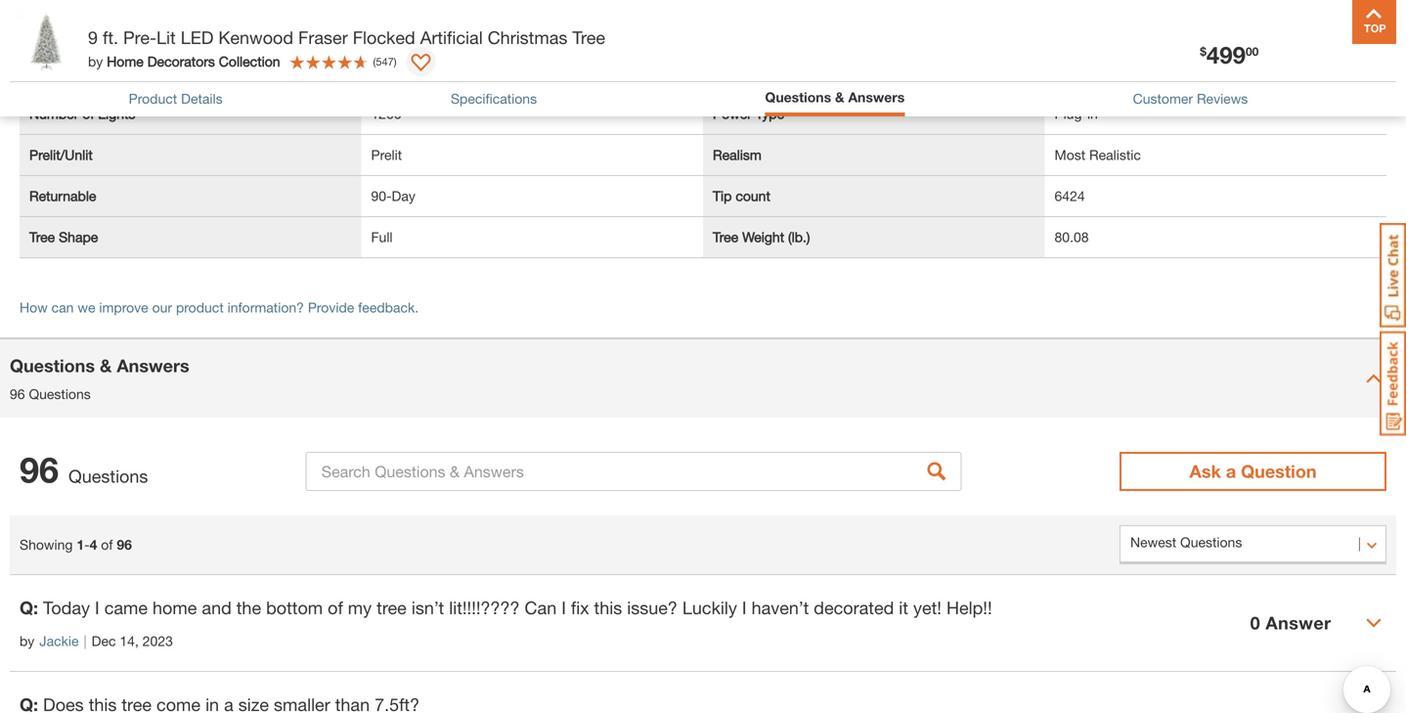 Task type: describe. For each thing, give the bounding box(es) containing it.
it
[[899, 597, 909, 618]]

our
[[152, 299, 172, 316]]

547
[[376, 55, 394, 68]]

0 vertical spatial led
[[181, 27, 214, 48]]

day
[[392, 188, 416, 204]]

can
[[51, 299, 74, 316]]

product
[[176, 299, 224, 316]]

yet!
[[914, 597, 942, 618]]

collection
[[219, 53, 280, 69]]

help!!
[[947, 597, 993, 618]]

decorated
[[814, 597, 894, 618]]

fraser
[[298, 27, 348, 48]]

questions & answers 96 questions
[[10, 355, 189, 402]]

light for light bulb color
[[29, 24, 60, 40]]

questions up "power type" at top
[[765, 89, 832, 105]]

can
[[525, 597, 557, 618]]

9
[[88, 27, 98, 48]]

display image
[[411, 54, 431, 73]]

90-
[[371, 188, 392, 204]]

prelit/unlit
[[29, 147, 93, 163]]

white lights
[[371, 24, 447, 40]]

home
[[153, 597, 197, 618]]

weight
[[743, 229, 785, 245]]

q:
[[20, 597, 38, 618]]

by home decorators collection
[[88, 53, 280, 69]]

tree weight (lb.)
[[713, 229, 811, 245]]

2 vertical spatial 96
[[117, 537, 132, 553]]

questions up 96 questions
[[29, 386, 91, 402]]

this
[[594, 597, 622, 618]]

returnable
[[29, 188, 96, 204]]

flocked
[[353, 27, 415, 48]]

christmas
[[488, 27, 568, 48]]

today
[[43, 597, 90, 618]]

issue?
[[627, 597, 678, 618]]

ft.
[[103, 27, 118, 48]]

tree for tree weight (lb.)
[[713, 229, 739, 245]]

jackie
[[39, 633, 79, 649]]

ask a question
[[1190, 461, 1317, 482]]

dec
[[92, 633, 116, 649]]

feedback.
[[358, 299, 419, 316]]

fix
[[571, 597, 589, 618]]

decorators
[[147, 53, 215, 69]]

0 horizontal spatial lights
[[98, 106, 135, 122]]

14,
[[120, 633, 139, 649]]

2023
[[143, 633, 173, 649]]

by jackie | dec 14, 2023
[[20, 633, 173, 649]]

artificial
[[420, 27, 483, 48]]

isn't
[[412, 597, 444, 618]]

caret image
[[1367, 615, 1382, 631]]

answers for questions & answers
[[849, 89, 905, 105]]

power
[[713, 106, 752, 122]]

product image image
[[15, 10, 78, 73]]

bottom
[[266, 597, 323, 618]]

plug-in
[[1055, 106, 1098, 122]]

type for power type
[[756, 106, 785, 122]]

1 vertical spatial 96
[[20, 449, 59, 491]]

caret image
[[1367, 371, 1382, 387]]

improve
[[99, 299, 148, 316]]

& for questions & answers 96 questions
[[100, 355, 112, 376]]

plug-
[[1055, 106, 1088, 122]]

ask a question button
[[1120, 452, 1387, 491]]

provide
[[308, 299, 354, 316]]

the
[[236, 597, 261, 618]]

|
[[84, 633, 87, 649]]

most
[[1055, 147, 1086, 163]]

0 vertical spatial lights
[[410, 24, 447, 40]]

jackie button
[[39, 631, 79, 652]]

0 vertical spatial of
[[82, 106, 94, 122]]

1
[[77, 537, 84, 553]]

tip count
[[713, 188, 771, 204]]

499
[[1207, 41, 1246, 68]]

customer
[[1133, 90, 1194, 107]]

& for questions & answers
[[835, 89, 845, 105]]

6424
[[1055, 188, 1086, 204]]

power type
[[713, 106, 785, 122]]

(lb.)
[[788, 229, 811, 245]]

1 horizontal spatial tree
[[573, 27, 606, 48]]

by for by home decorators collection
[[88, 53, 103, 69]]

haven't
[[752, 597, 809, 618]]

1 vertical spatial of
[[101, 537, 113, 553]]

most realistic
[[1055, 147, 1142, 163]]

how
[[20, 299, 48, 316]]

tip
[[713, 188, 732, 204]]

question
[[1242, 461, 1317, 482]]

-
[[84, 537, 90, 553]]

type for light type
[[747, 65, 776, 81]]

4
[[90, 537, 97, 553]]

answers for questions & answers 96 questions
[[117, 355, 189, 376]]

of inside questions element
[[328, 597, 343, 618]]



Task type: locate. For each thing, give the bounding box(es) containing it.
1 i from the left
[[95, 597, 99, 618]]

tree right christmas
[[573, 27, 606, 48]]

realistic
[[1090, 147, 1142, 163]]

i left the 'came'
[[95, 597, 99, 618]]

by down 9
[[88, 53, 103, 69]]

1 vertical spatial led
[[1055, 65, 1081, 81]]

lights down temperature
[[98, 106, 135, 122]]

temperature
[[64, 65, 140, 81]]

00
[[1246, 44, 1259, 58]]

0 horizontal spatial i
[[95, 597, 99, 618]]

light for light temperature
[[29, 65, 60, 81]]

and
[[202, 597, 232, 618]]

feedback link image
[[1380, 331, 1407, 436]]

i left fix
[[562, 597, 566, 618]]

product details button
[[129, 88, 223, 109], [129, 88, 223, 109]]

questions & answers
[[765, 89, 905, 105]]

lights
[[410, 24, 447, 40], [98, 106, 135, 122]]

1 horizontal spatial i
[[562, 597, 566, 618]]

showing 1 - 4 of 96
[[20, 537, 132, 553]]

light type
[[713, 65, 776, 81]]

lit
[[157, 27, 176, 48]]

i
[[95, 597, 99, 618], [562, 597, 566, 618], [742, 597, 747, 618]]

realism
[[713, 147, 762, 163]]

1 vertical spatial lights
[[98, 106, 135, 122]]

90-day
[[371, 188, 416, 204]]

number of lights
[[29, 106, 135, 122]]

2 horizontal spatial i
[[742, 597, 747, 618]]

type right power
[[756, 106, 785, 122]]

1 horizontal spatial answers
[[849, 89, 905, 105]]

0 horizontal spatial answers
[[117, 355, 189, 376]]

tree
[[377, 597, 407, 618]]

home
[[107, 53, 144, 69]]

2 horizontal spatial tree
[[713, 229, 739, 245]]

answers inside questions & answers 96 questions
[[117, 355, 189, 376]]

0 answer
[[1251, 613, 1332, 634]]

shape
[[59, 229, 98, 245]]

96 down how
[[10, 386, 25, 402]]

questions down can
[[10, 355, 95, 376]]

questions up the 4
[[69, 466, 148, 487]]

lit!!!!????
[[449, 597, 520, 618]]

0 vertical spatial by
[[88, 53, 103, 69]]

warm
[[371, 65, 407, 81]]

of left my
[[328, 597, 343, 618]]

1 vertical spatial type
[[756, 106, 785, 122]]

96 questions
[[20, 449, 148, 491]]

96 right the 4
[[117, 537, 132, 553]]

0 horizontal spatial tree
[[29, 229, 55, 245]]

customer reviews
[[1133, 90, 1249, 107]]

information?
[[228, 299, 304, 316]]

by
[[88, 53, 103, 69], [20, 633, 35, 649]]

1 horizontal spatial led
[[1055, 65, 1081, 81]]

reviews
[[1197, 90, 1249, 107]]

details
[[181, 90, 223, 107]]

answers
[[849, 89, 905, 105], [117, 355, 189, 376]]

2 i from the left
[[562, 597, 566, 618]]

showing
[[20, 537, 73, 553]]

product details
[[129, 90, 223, 107]]

tree left shape
[[29, 229, 55, 245]]

ask
[[1190, 461, 1222, 482]]

1 horizontal spatial of
[[101, 537, 113, 553]]

Search Questions & Answers text field
[[306, 452, 962, 491]]

$ 499 00
[[1201, 41, 1259, 68]]

i right luckily
[[742, 597, 747, 618]]

0 vertical spatial &
[[835, 89, 845, 105]]

number
[[29, 106, 79, 122]]

q: today i came home and the bottom of my tree isn't lit!!!!???? can i fix this issue? luckily i haven't decorated it yet! help!!
[[20, 597, 993, 618]]

came
[[104, 597, 148, 618]]

led up by home decorators collection
[[181, 27, 214, 48]]

bulb
[[64, 24, 92, 40]]

2 horizontal spatial of
[[328, 597, 343, 618]]

answer
[[1266, 613, 1332, 634]]

( 547 )
[[373, 55, 397, 68]]

by for by jackie | dec 14, 2023
[[20, 633, 35, 649]]

96
[[10, 386, 25, 402], [20, 449, 59, 491], [117, 537, 132, 553]]

light up power
[[713, 65, 744, 81]]

count
[[736, 188, 771, 204]]

tree for tree shape
[[29, 229, 55, 245]]

product
[[129, 90, 177, 107]]

96 inside questions & answers 96 questions
[[10, 386, 25, 402]]

how can we improve our product information? provide feedback.
[[20, 299, 419, 316]]

luckily
[[683, 597, 738, 618]]

1 horizontal spatial &
[[835, 89, 845, 105]]

kenwood
[[219, 27, 294, 48]]

1 vertical spatial &
[[100, 355, 112, 376]]

full
[[371, 229, 393, 245]]

light bulb color
[[29, 24, 129, 40]]

questions element
[[10, 574, 1397, 713]]

1 vertical spatial answers
[[117, 355, 189, 376]]

by left jackie
[[20, 633, 35, 649]]

0 horizontal spatial by
[[20, 633, 35, 649]]

tree left the weight
[[713, 229, 739, 245]]

1 horizontal spatial by
[[88, 53, 103, 69]]

my
[[348, 597, 372, 618]]

by inside questions element
[[20, 633, 35, 649]]

3 i from the left
[[742, 597, 747, 618]]

top button
[[1353, 0, 1397, 44]]

tree
[[573, 27, 606, 48], [29, 229, 55, 245], [713, 229, 739, 245]]

0 horizontal spatial &
[[100, 355, 112, 376]]

led up plug- at top
[[1055, 65, 1081, 81]]

0 horizontal spatial of
[[82, 106, 94, 122]]

0 vertical spatial 96
[[10, 386, 25, 402]]

0 vertical spatial answers
[[849, 89, 905, 105]]

of right the 4
[[101, 537, 113, 553]]

we
[[78, 299, 95, 316]]

light left bulb
[[29, 24, 60, 40]]

in
[[1088, 106, 1098, 122]]

2 vertical spatial of
[[328, 597, 343, 618]]

a
[[1227, 461, 1237, 482]]

type
[[747, 65, 776, 81], [756, 106, 785, 122]]

of
[[82, 106, 94, 122], [101, 537, 113, 553], [328, 597, 343, 618]]

live chat image
[[1380, 223, 1407, 328]]

tree shape
[[29, 229, 98, 245]]

questions inside 96 questions
[[69, 466, 148, 487]]

lights up display image
[[410, 24, 447, 40]]

light up "number"
[[29, 65, 60, 81]]

0 horizontal spatial led
[[181, 27, 214, 48]]

& inside questions & answers 96 questions
[[100, 355, 112, 376]]

96 up showing
[[20, 449, 59, 491]]

color
[[96, 24, 129, 40]]

80.08
[[1055, 229, 1089, 245]]

0 vertical spatial type
[[747, 65, 776, 81]]

1 horizontal spatial lights
[[410, 24, 447, 40]]

specifications
[[451, 90, 537, 107]]

light for light type
[[713, 65, 744, 81]]

white
[[371, 24, 406, 40]]

$
[[1201, 44, 1207, 58]]

)
[[394, 55, 397, 68]]

(
[[373, 55, 376, 68]]

9 ft. pre-lit led kenwood fraser flocked artificial christmas tree
[[88, 27, 606, 48]]

1 vertical spatial by
[[20, 633, 35, 649]]

of right "number"
[[82, 106, 94, 122]]

type up "power type" at top
[[747, 65, 776, 81]]



Task type: vqa. For each thing, say whether or not it's contained in the screenshot.


